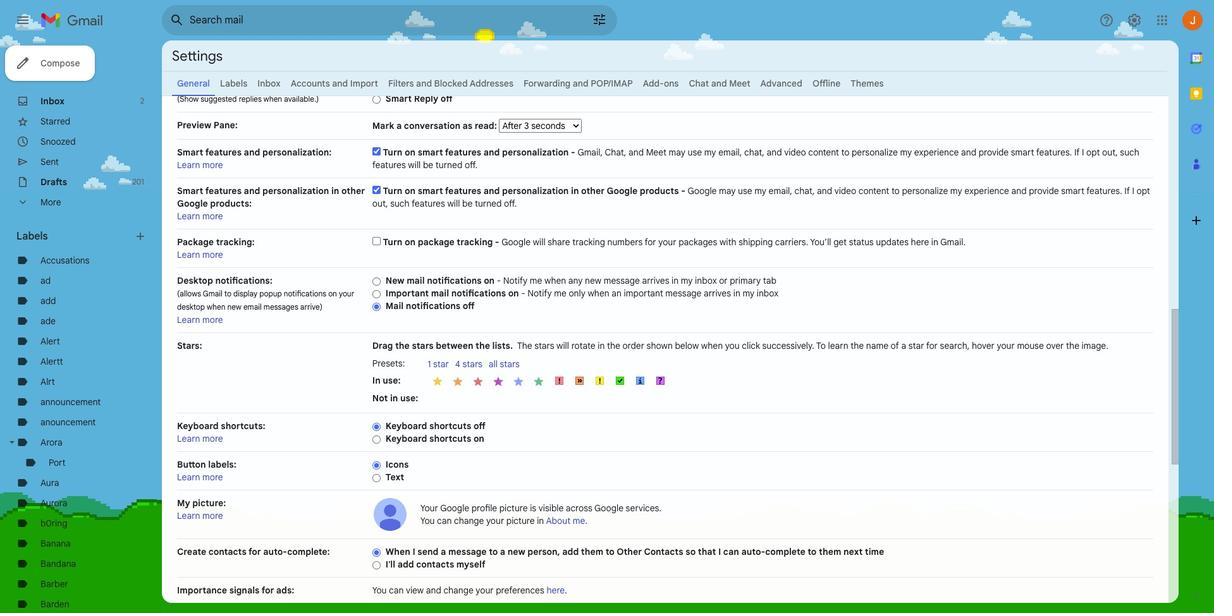 Task type: locate. For each thing, give the bounding box(es) containing it.
7 learn more link from the top
[[177, 510, 223, 522]]

- for any
[[497, 275, 501, 286]]

meet inside gmail, chat, and meet may use my email, chat, and video content to personalize my experience and provide smart features. if i opt out, such features will be turned off.
[[646, 147, 667, 158]]

3 learn from the top
[[177, 249, 200, 261]]

0 horizontal spatial inbox
[[40, 95, 64, 107]]

replies
[[239, 94, 262, 104]]

1 vertical spatial content
[[859, 185, 889, 197]]

smart for smart features and personalization in other google products: learn more
[[177, 185, 203, 197]]

learn down preview
[[177, 159, 200, 171]]

shortcuts down keyboard shortcuts off
[[429, 433, 471, 445]]

primary
[[730, 275, 761, 286]]

opt inside "google may use my email, chat, and video content to personalize my experience and provide smart features. if i opt out, such features will be turned off."
[[1137, 185, 1150, 197]]

on
[[405, 147, 416, 158], [405, 185, 416, 197], [405, 237, 416, 248], [484, 275, 495, 286], [508, 288, 519, 299], [328, 289, 337, 299], [474, 433, 484, 445]]

the right drag on the bottom left
[[395, 340, 410, 352]]

learn down button
[[177, 472, 200, 483]]

b0ring
[[40, 518, 67, 529]]

1 vertical spatial star
[[433, 359, 449, 370]]

in right the rotate
[[598, 340, 605, 352]]

signals
[[229, 585, 260, 596]]

in left 'gmail.'
[[931, 237, 939, 248]]

2 learn more link from the top
[[177, 211, 223, 222]]

will left the share
[[533, 237, 546, 248]]

0 vertical spatial off.
[[465, 159, 478, 171]]

1 vertical spatial opt
[[1137, 185, 1150, 197]]

if inside "google may use my email, chat, and video content to personalize my experience and provide smart features. if i opt out, such features will be turned off."
[[1125, 185, 1130, 197]]

conversation
[[404, 120, 460, 132]]

1 vertical spatial use
[[738, 185, 752, 197]]

popup
[[259, 289, 282, 299]]

package
[[418, 237, 455, 248]]

when left an
[[588, 288, 610, 299]]

when
[[264, 94, 282, 104], [545, 275, 566, 286], [588, 288, 610, 299], [207, 302, 225, 312], [701, 340, 723, 352]]

labels down more
[[16, 230, 48, 243]]

5 more from the top
[[202, 433, 223, 445]]

keyboard for keyboard shortcuts off
[[386, 421, 427, 432]]

0 horizontal spatial mail
[[407, 275, 425, 286]]

chat,
[[744, 147, 765, 158], [795, 185, 815, 197]]

2 horizontal spatial add
[[562, 546, 579, 558]]

picture image
[[372, 497, 408, 533]]

personalization up turn on smart features and personalization in other google products -
[[502, 147, 569, 158]]

not
[[372, 392, 388, 404]]

1 turn from the top
[[383, 147, 403, 158]]

turned down turn on smart features and personalization in other google products -
[[475, 198, 502, 209]]

0 vertical spatial arrives
[[642, 275, 669, 286]]

tracking right 'package'
[[457, 237, 493, 248]]

time
[[865, 546, 884, 558]]

your left important mail notifications on option
[[339, 289, 354, 299]]

0 horizontal spatial if
[[1074, 147, 1080, 158]]

0 vertical spatial change
[[454, 515, 484, 527]]

your inside desktop notifications: (allows gmail to display popup notifications on your desktop when new email messages arrive) learn more
[[339, 289, 354, 299]]

settings image
[[1127, 13, 1142, 28]]

can left view
[[389, 585, 404, 596]]

0 horizontal spatial add
[[40, 295, 56, 307]]

new
[[585, 275, 602, 286], [227, 302, 241, 312], [508, 546, 525, 558]]

me for only
[[554, 288, 567, 299]]

in down gmail,
[[571, 185, 579, 197]]

new up important mail notifications on - notify me only when an important message arrives in my inbox
[[585, 275, 602, 286]]

3 learn more link from the top
[[177, 249, 223, 261]]

1 vertical spatial may
[[719, 185, 736, 197]]

more
[[40, 197, 61, 208]]

1 vertical spatial if
[[1125, 185, 1130, 197]]

7 more from the top
[[202, 510, 223, 522]]

will left the rotate
[[557, 340, 569, 352]]

use inside gmail, chat, and meet may use my email, chat, and video content to personalize my experience and provide smart features. if i opt out, such features will be turned off.
[[688, 147, 702, 158]]

1 horizontal spatial here
[[911, 237, 929, 248]]

barden
[[40, 599, 69, 610]]

0 vertical spatial labels
[[220, 78, 247, 89]]

change down profile on the bottom left of the page
[[454, 515, 484, 527]]

features inside gmail, chat, and meet may use my email, chat, and video content to personalize my experience and provide smart features. if i opt out, such features will be turned off.
[[372, 159, 406, 171]]

features. inside "google may use my email, chat, and video content to personalize my experience and provide smart features. if i opt out, such features will be turned off."
[[1087, 185, 1122, 197]]

google right your
[[440, 503, 469, 514]]

be inside gmail, chat, and meet may use my email, chat, and video content to personalize my experience and provide smart features. if i opt out, such features will be turned off.
[[423, 159, 433, 171]]

in down 'personalization:' on the top of the page
[[331, 185, 339, 197]]

0 horizontal spatial use
[[688, 147, 702, 158]]

complete:
[[287, 546, 330, 558]]

learn more link down 'picture:'
[[177, 510, 223, 522]]

None checkbox
[[372, 237, 381, 245]]

1 horizontal spatial off.
[[504, 198, 517, 209]]

1 learn more link from the top
[[177, 159, 223, 171]]

turned down turn on smart features and personalization -
[[436, 159, 463, 171]]

ons
[[664, 78, 679, 89]]

1 vertical spatial labels
[[16, 230, 48, 243]]

port link
[[49, 457, 66, 469]]

2 vertical spatial smart
[[177, 185, 203, 197]]

smart for smart features and personalization: learn more
[[177, 147, 203, 158]]

tab list
[[1179, 40, 1214, 568]]

0 horizontal spatial arrives
[[642, 275, 669, 286]]

1 vertical spatial inbox
[[40, 95, 64, 107]]

2 vertical spatial add
[[398, 559, 414, 570]]

0 vertical spatial me
[[530, 275, 542, 286]]

off up keyboard shortcuts on
[[474, 421, 486, 432]]

mail up important
[[407, 275, 425, 286]]

1 horizontal spatial provide
[[1029, 185, 1059, 197]]

email, inside "google may use my email, chat, and video content to personalize my experience and provide smart features. if i opt out, such features will be turned off."
[[769, 185, 792, 197]]

email, down gmail, chat, and meet may use my email, chat, and video content to personalize my experience and provide smart features. if i opt out, such features will be turned off.
[[769, 185, 792, 197]]

turned inside gmail, chat, and meet may use my email, chat, and video content to personalize my experience and provide smart features. if i opt out, such features will be turned off.
[[436, 159, 463, 171]]

send
[[418, 546, 439, 558]]

create contacts for auto-complete:
[[177, 546, 330, 558]]

learn more link for smart features and personalization: learn more
[[177, 159, 223, 171]]

to inside gmail, chat, and meet may use my email, chat, and video content to personalize my experience and provide smart features. if i opt out, such features will be turned off.
[[841, 147, 850, 158]]

201
[[132, 177, 144, 187]]

contacts
[[644, 546, 683, 558]]

1 vertical spatial use:
[[400, 392, 418, 404]]

6 learn from the top
[[177, 472, 200, 483]]

star right of on the right of the page
[[909, 340, 924, 352]]

provide inside "google may use my email, chat, and video content to personalize my experience and provide smart features. if i opt out, such features will be turned off."
[[1029, 185, 1059, 197]]

numbers
[[607, 237, 643, 248]]

for up 'signals' at left
[[249, 546, 261, 558]]

in inside smart features and personalization in other google products: learn more
[[331, 185, 339, 197]]

text
[[386, 472, 404, 483]]

labels for labels heading
[[16, 230, 48, 243]]

1 auto- from the left
[[263, 546, 287, 558]]

video up "google may use my email, chat, and video content to personalize my experience and provide smart features. if i opt out, such features will be turned off."
[[784, 147, 806, 158]]

read:
[[475, 120, 497, 132]]

accounts and import
[[291, 78, 378, 89]]

1 vertical spatial features.
[[1087, 185, 1122, 197]]

When I send a message to a new person, add them to Other Contacts so that I can auto-complete to them next time radio
[[372, 548, 381, 558]]

keyboard up button
[[177, 421, 219, 432]]

and inside smart features and personalization in other google products: learn more
[[244, 185, 260, 197]]

0 vertical spatial turn
[[383, 147, 403, 158]]

0 vertical spatial out,
[[1102, 147, 1118, 158]]

chat
[[689, 78, 709, 89]]

shortcuts for on
[[429, 433, 471, 445]]

2 vertical spatial off
[[474, 421, 486, 432]]

me down across
[[573, 515, 585, 527]]

learn more link down desktop on the left
[[177, 314, 223, 326]]

1 vertical spatial off.
[[504, 198, 517, 209]]

2 the from the left
[[476, 340, 490, 352]]

forwarding and pop/imap link
[[524, 78, 633, 89]]

to inside "google may use my email, chat, and video content to personalize my experience and provide smart features. if i opt out, such features will be turned off."
[[892, 185, 900, 197]]

0 vertical spatial can
[[437, 515, 452, 527]]

0 horizontal spatial features.
[[1036, 147, 1072, 158]]

1 vertical spatial can
[[723, 546, 739, 558]]

me left any
[[530, 275, 542, 286]]

your inside your google profile picture is visible across google services. you can change your picture in about me .
[[486, 515, 504, 527]]

0 horizontal spatial star
[[433, 359, 449, 370]]

chat,
[[605, 147, 626, 158]]

1 vertical spatial email,
[[769, 185, 792, 197]]

0 vertical spatial .
[[585, 515, 588, 527]]

1 horizontal spatial out,
[[1102, 147, 1118, 158]]

1 vertical spatial contacts
[[416, 559, 454, 570]]

4 more from the top
[[202, 314, 223, 326]]

in down the turn on package tracking - google will share tracking numbers for your packages with shipping carriers. you'll get status updates here in gmail.
[[672, 275, 679, 286]]

. inside your google profile picture is visible across google services. you can change your picture in about me .
[[585, 515, 588, 527]]

1 horizontal spatial can
[[437, 515, 452, 527]]

can right "that" at the bottom
[[723, 546, 739, 558]]

you inside your google profile picture is visible across google services. you can change your picture in about me .
[[420, 515, 435, 527]]

mail
[[407, 275, 425, 286], [431, 288, 449, 299]]

1 horizontal spatial use
[[738, 185, 752, 197]]

mail up mail notifications off
[[431, 288, 449, 299]]

myself
[[457, 559, 485, 570]]

in use:
[[372, 375, 401, 386]]

6 more from the top
[[202, 472, 223, 483]]

smart inside gmail, chat, and meet may use my email, chat, and video content to personalize my experience and provide smart features. if i opt out, such features will be turned off.
[[1011, 147, 1034, 158]]

smart down preview
[[177, 147, 203, 158]]

1 other from the left
[[342, 185, 365, 197]]

them
[[581, 546, 603, 558], [819, 546, 841, 558]]

provide inside gmail, chat, and meet may use my email, chat, and video content to personalize my experience and provide smart features. if i opt out, such features will be turned off.
[[979, 147, 1009, 158]]

None checkbox
[[372, 147, 381, 156], [372, 186, 381, 194], [372, 147, 381, 156], [372, 186, 381, 194]]

view
[[406, 585, 424, 596]]

a right 'mark'
[[397, 120, 402, 132]]

google
[[607, 185, 638, 197], [688, 185, 717, 197], [177, 198, 208, 209], [502, 237, 531, 248], [440, 503, 469, 514], [595, 503, 624, 514]]

1 horizontal spatial turned
[[475, 198, 502, 209]]

1 vertical spatial video
[[835, 185, 856, 197]]

features inside smart features and personalization: learn more
[[205, 147, 242, 158]]

keyboard for keyboard shortcuts: learn more
[[177, 421, 219, 432]]

me inside your google profile picture is visible across google services. you can change your picture in about me .
[[573, 515, 585, 527]]

off for mail notifications off
[[463, 300, 475, 312]]

Icons radio
[[372, 461, 381, 470]]

2 turn from the top
[[383, 185, 403, 197]]

7 learn from the top
[[177, 510, 200, 522]]

change
[[454, 515, 484, 527], [444, 585, 474, 596]]

New mail notifications on radio
[[372, 277, 381, 286]]

1 vertical spatial be
[[462, 198, 473, 209]]

be
[[423, 159, 433, 171], [462, 198, 473, 209]]

can down your
[[437, 515, 452, 527]]

notify left only
[[528, 288, 552, 299]]

1 shortcuts from the top
[[429, 421, 471, 432]]

personalize inside gmail, chat, and meet may use my email, chat, and video content to personalize my experience and provide smart features. if i opt out, such features will be turned off.
[[852, 147, 898, 158]]

add
[[40, 295, 56, 307], [562, 546, 579, 558], [398, 559, 414, 570]]

personalization inside smart features and personalization in other google products: learn more
[[262, 185, 329, 197]]

features up products:
[[205, 185, 242, 197]]

labels:
[[208, 459, 236, 471]]

import
[[350, 78, 378, 89]]

0 vertical spatial if
[[1074, 147, 1080, 158]]

your right hover
[[997, 340, 1015, 352]]

ads:
[[276, 585, 294, 596]]

content
[[808, 147, 839, 158], [859, 185, 889, 197]]

can
[[437, 515, 452, 527], [723, 546, 739, 558], [389, 585, 404, 596]]

1 vertical spatial personalize
[[902, 185, 948, 197]]

2 more from the top
[[202, 211, 223, 222]]

0 horizontal spatial them
[[581, 546, 603, 558]]

in down visible
[[537, 515, 544, 527]]

off down 'filters and blocked addresses' link
[[441, 93, 453, 104]]

importance
[[177, 585, 227, 596]]

0 horizontal spatial out,
[[372, 198, 388, 209]]

package tracking: learn more
[[177, 237, 255, 261]]

will inside "google may use my email, chat, and video content to personalize my experience and provide smart features. if i opt out, such features will be turned off."
[[447, 198, 460, 209]]

may down gmail, chat, and meet may use my email, chat, and video content to personalize my experience and provide smart features. if i opt out, such features will be turned off.
[[719, 185, 736, 197]]

0 vertical spatial such
[[1120, 147, 1140, 158]]

learn more link for package tracking: learn more
[[177, 249, 223, 261]]

0 vertical spatial chat,
[[744, 147, 765, 158]]

meet up products at the right
[[646, 147, 667, 158]]

support image
[[1099, 13, 1114, 28]]

1 the from the left
[[395, 340, 410, 352]]

contacts down send
[[416, 559, 454, 570]]

labels up (show suggested replies when available.)
[[220, 78, 247, 89]]

1 more from the top
[[202, 159, 223, 171]]

learn more link
[[177, 159, 223, 171], [177, 211, 223, 222], [177, 249, 223, 261], [177, 314, 223, 326], [177, 433, 223, 445], [177, 472, 223, 483], [177, 510, 223, 522]]

updates
[[876, 237, 909, 248]]

experience inside gmail, chat, and meet may use my email, chat, and video content to personalize my experience and provide smart features. if i opt out, such features will be turned off.
[[914, 147, 959, 158]]

gmail,
[[578, 147, 603, 158]]

products:
[[210, 198, 252, 209]]

2 vertical spatial me
[[573, 515, 585, 527]]

learn inside "keyboard shortcuts: learn more"
[[177, 433, 200, 445]]

here link
[[547, 585, 565, 596]]

shortcuts up keyboard shortcuts on
[[429, 421, 471, 432]]

shipping
[[739, 237, 773, 248]]

0 horizontal spatial provide
[[979, 147, 1009, 158]]

gmail image
[[40, 8, 109, 33]]

1 vertical spatial new
[[227, 302, 241, 312]]

more down package
[[202, 249, 223, 261]]

features inside "google may use my email, chat, and video content to personalize my experience and provide smart features. if i opt out, such features will be turned off."
[[412, 198, 445, 209]]

inbox up starred 'link'
[[40, 95, 64, 107]]

Search mail text field
[[190, 14, 557, 27]]

3 more from the top
[[202, 249, 223, 261]]

new left person,
[[508, 546, 525, 558]]

. down across
[[585, 515, 588, 527]]

2 vertical spatial can
[[389, 585, 404, 596]]

0 horizontal spatial be
[[423, 159, 433, 171]]

personalize
[[852, 147, 898, 158], [902, 185, 948, 197]]

1 horizontal spatial message
[[604, 275, 640, 286]]

google left products at the right
[[607, 185, 638, 197]]

your down profile on the bottom left of the page
[[486, 515, 504, 527]]

be down turn on smart features and personalization -
[[462, 198, 473, 209]]

announcement link
[[40, 397, 101, 408]]

2 shortcuts from the top
[[429, 433, 471, 445]]

aurora
[[40, 498, 67, 509]]

smart down filters
[[386, 93, 412, 104]]

1 tracking from the left
[[457, 237, 493, 248]]

0 vertical spatial experience
[[914, 147, 959, 158]]

content inside gmail, chat, and meet may use my email, chat, and video content to personalize my experience and provide smart features. if i opt out, such features will be turned off.
[[808, 147, 839, 158]]

0 horizontal spatial personalize
[[852, 147, 898, 158]]

1 learn from the top
[[177, 159, 200, 171]]

learn inside smart features and personalization: learn more
[[177, 159, 200, 171]]

personalization for turn on smart features and personalization -
[[502, 147, 569, 158]]

learn more link for smart features and personalization in other google products: learn more
[[177, 211, 223, 222]]

turn
[[383, 147, 403, 158], [383, 185, 403, 197], [383, 237, 403, 248]]

labels inside navigation
[[16, 230, 48, 243]]

- for tracking
[[495, 237, 499, 248]]

1 vertical spatial inbox
[[757, 288, 779, 299]]

1 vertical spatial chat,
[[795, 185, 815, 197]]

1 vertical spatial inbox link
[[40, 95, 64, 107]]

0 vertical spatial turned
[[436, 159, 463, 171]]

features
[[205, 147, 242, 158], [445, 147, 481, 158], [372, 159, 406, 171], [205, 185, 242, 197], [445, 185, 481, 197], [412, 198, 445, 209]]

1 horizontal spatial auto-
[[741, 546, 765, 558]]

1 vertical spatial notify
[[528, 288, 552, 299]]

learn more link down preview
[[177, 159, 223, 171]]

inbox down tab on the right top of page
[[757, 288, 779, 299]]

0 horizontal spatial chat,
[[744, 147, 765, 158]]

my
[[177, 498, 190, 509]]

2 horizontal spatial message
[[666, 288, 702, 299]]

carriers.
[[775, 237, 808, 248]]

features down pane:
[[205, 147, 242, 158]]

2 horizontal spatial me
[[573, 515, 585, 527]]

add up ade
[[40, 295, 56, 307]]

auto- up ads:
[[263, 546, 287, 558]]

0 vertical spatial star
[[909, 340, 924, 352]]

keyboard for keyboard shortcuts on
[[386, 433, 427, 445]]

your left packages
[[659, 237, 676, 248]]

labels link
[[220, 78, 247, 89]]

keyboard inside "keyboard shortcuts: learn more"
[[177, 421, 219, 432]]

more down desktop on the left
[[202, 314, 223, 326]]

chat, inside gmail, chat, and meet may use my email, chat, and video content to personalize my experience and provide smart features. if i opt out, such features will be turned off.
[[744, 147, 765, 158]]

None search field
[[162, 5, 617, 35]]

0 vertical spatial be
[[423, 159, 433, 171]]

off. inside "google may use my email, chat, and video content to personalize my experience and provide smart features. if i opt out, such features will be turned off."
[[504, 198, 517, 209]]

inbox for inbox link to the top
[[258, 78, 281, 89]]

personalization down 'personalization:' on the top of the page
[[262, 185, 329, 197]]

0 horizontal spatial experience
[[914, 147, 959, 158]]

1 horizontal spatial such
[[1120, 147, 1140, 158]]

google inside "google may use my email, chat, and video content to personalize my experience and provide smart features. if i opt out, such features will be turned off."
[[688, 185, 717, 197]]

icons
[[386, 459, 409, 471]]

use: right 'in'
[[383, 375, 401, 386]]

6 learn more link from the top
[[177, 472, 223, 483]]

off for smart reply off
[[441, 93, 453, 104]]

email, up "google may use my email, chat, and video content to personalize my experience and provide smart features. if i opt out, such features will be turned off."
[[719, 147, 742, 158]]

2 learn from the top
[[177, 211, 200, 222]]

0 vertical spatial off
[[441, 93, 453, 104]]

in
[[372, 375, 381, 386]]

here right 'preferences' in the left of the page
[[547, 585, 565, 596]]

1 horizontal spatial be
[[462, 198, 473, 209]]

preferences
[[496, 585, 544, 596]]

themes link
[[851, 78, 884, 89]]

when inside desktop notifications: (allows gmail to display popup notifications on your desktop when new email messages arrive) learn more
[[207, 302, 225, 312]]

5 learn from the top
[[177, 433, 200, 445]]

1 horizontal spatial chat,
[[795, 185, 815, 197]]

1 horizontal spatial other
[[581, 185, 605, 197]]

0 horizontal spatial auto-
[[263, 546, 287, 558]]

out, inside "google may use my email, chat, and video content to personalize my experience and provide smart features. if i opt out, such features will be turned off."
[[372, 198, 388, 209]]

add inside labels navigation
[[40, 295, 56, 307]]

accounts and import link
[[291, 78, 378, 89]]

off up between
[[463, 300, 475, 312]]

change down the myself
[[444, 585, 474, 596]]

smart inside smart features and personalization: learn more
[[177, 147, 203, 158]]

the left 'order'
[[607, 340, 620, 352]]

more down 'picture:'
[[202, 510, 223, 522]]

Keyboard shortcuts on radio
[[372, 435, 381, 444]]

chat, up "google may use my email, chat, and video content to personalize my experience and provide smart features. if i opt out, such features will be turned off."
[[744, 147, 765, 158]]

for right the numbers
[[645, 237, 656, 248]]

1 horizontal spatial me
[[554, 288, 567, 299]]

smart
[[418, 147, 443, 158], [1011, 147, 1034, 158], [418, 185, 443, 197], [1061, 185, 1085, 197]]

auto- right "that" at the bottom
[[741, 546, 765, 558]]

may inside "google may use my email, chat, and video content to personalize my experience and provide smart features. if i opt out, such features will be turned off."
[[719, 185, 736, 197]]

sent
[[40, 156, 59, 168]]

picture left is
[[499, 503, 528, 514]]

0 horizontal spatial message
[[448, 546, 487, 558]]

1 horizontal spatial add
[[398, 559, 414, 570]]

any
[[568, 275, 583, 286]]

4 learn from the top
[[177, 314, 200, 326]]

only
[[569, 288, 586, 299]]

search mail image
[[166, 9, 188, 32]]

Important mail notifications on radio
[[372, 290, 381, 299]]

inbox inside labels navigation
[[40, 95, 64, 107]]

smart inside "google may use my email, chat, and video content to personalize my experience and provide smart features. if i opt out, such features will be turned off."
[[1061, 185, 1085, 197]]

2 vertical spatial new
[[508, 546, 525, 558]]

will up 'package'
[[447, 198, 460, 209]]

arrives up important at the right top of the page
[[642, 275, 669, 286]]

1 horizontal spatial .
[[585, 515, 588, 527]]

inbox
[[695, 275, 717, 286], [757, 288, 779, 299]]

the right 'over'
[[1066, 340, 1080, 352]]

use: down "in use:" in the left of the page
[[400, 392, 418, 404]]

1 horizontal spatial may
[[719, 185, 736, 197]]

5 learn more link from the top
[[177, 433, 223, 445]]

5 the from the left
[[1066, 340, 1080, 352]]

learn more link down package
[[177, 249, 223, 261]]

blocked
[[434, 78, 468, 89]]

more inside button labels: learn more
[[202, 472, 223, 483]]

1 horizontal spatial if
[[1125, 185, 1130, 197]]

drag the stars between the lists. the stars will rotate in the order shown below when you click successively. to learn the name of a star for search, hover your mouse over the image.
[[372, 340, 1109, 352]]

smart inside smart features and personalization in other google products: learn more
[[177, 185, 203, 197]]

be down the 'conversation'
[[423, 159, 433, 171]]

contacts right create
[[209, 546, 247, 558]]

off. inside gmail, chat, and meet may use my email, chat, and video content to personalize my experience and provide smart features. if i opt out, such features will be turned off.
[[465, 159, 478, 171]]

1 vertical spatial me
[[554, 288, 567, 299]]

them left the other
[[581, 546, 603, 558]]

Mail notifications off radio
[[372, 302, 381, 312]]

filters
[[388, 78, 414, 89]]

0 vertical spatial shortcuts
[[429, 421, 471, 432]]

and
[[332, 78, 348, 89], [416, 78, 432, 89], [573, 78, 589, 89], [711, 78, 727, 89], [244, 147, 260, 158], [484, 147, 500, 158], [629, 147, 644, 158], [767, 147, 782, 158], [961, 147, 977, 158], [244, 185, 260, 197], [484, 185, 500, 197], [817, 185, 832, 197], [1012, 185, 1027, 197], [426, 585, 441, 596]]

2 vertical spatial turn
[[383, 237, 403, 248]]

drafts
[[40, 176, 67, 188]]

more down labels:
[[202, 472, 223, 483]]

0 vertical spatial may
[[669, 147, 686, 158]]

alrt
[[40, 376, 55, 388]]

ade link
[[40, 316, 56, 327]]

for left search,
[[926, 340, 938, 352]]

barber
[[40, 579, 68, 590]]

1 horizontal spatial them
[[819, 546, 841, 558]]

alert
[[40, 336, 60, 347]]

opt inside gmail, chat, and meet may use my email, chat, and video content to personalize my experience and provide smart features. if i opt out, such features will be turned off.
[[1087, 147, 1100, 158]]

new down display
[[227, 302, 241, 312]]

0 vertical spatial use:
[[383, 375, 401, 386]]

stars right 4
[[463, 359, 482, 370]]

notifications inside desktop notifications: (allows gmail to display popup notifications on your desktop when new email messages arrive) learn more
[[284, 289, 326, 299]]

other
[[617, 546, 642, 558]]

1 horizontal spatial personalize
[[902, 185, 948, 197]]

general
[[177, 78, 210, 89]]

here right updates
[[911, 237, 929, 248]]

learn more link for my picture: learn more
[[177, 510, 223, 522]]

can inside your google profile picture is visible across google services. you can change your picture in about me .
[[437, 515, 452, 527]]

1 vertical spatial provide
[[1029, 185, 1059, 197]]

0 vertical spatial new
[[585, 275, 602, 286]]

learn inside my picture: learn more
[[177, 510, 200, 522]]

when left you on the right of page
[[701, 340, 723, 352]]

arrives down "or"
[[704, 288, 731, 299]]

1 horizontal spatial meet
[[729, 78, 750, 89]]

0 vertical spatial personalize
[[852, 147, 898, 158]]

keyboard shortcuts off
[[386, 421, 486, 432]]



Task type: vqa. For each thing, say whether or not it's contained in the screenshot.


Task type: describe. For each thing, give the bounding box(es) containing it.
personalization:
[[262, 147, 332, 158]]

may inside gmail, chat, and meet may use my email, chat, and video content to personalize my experience and provide smart features. if i opt out, such features will be turned off.
[[669, 147, 686, 158]]

1 vertical spatial change
[[444, 585, 474, 596]]

mail for important
[[431, 288, 449, 299]]

smart for smart reply off
[[386, 93, 412, 104]]

main menu image
[[15, 13, 30, 28]]

important
[[386, 288, 429, 299]]

0 vertical spatial picture
[[499, 503, 528, 514]]

mark a conversation as read:
[[372, 120, 499, 132]]

2 horizontal spatial new
[[585, 275, 602, 286]]

(show
[[177, 94, 199, 104]]

learn more link for keyboard shortcuts: learn more
[[177, 433, 223, 445]]

i inside "google may use my email, chat, and video content to personalize my experience and provide smart features. if i opt out, such features will be turned off."
[[1132, 185, 1135, 197]]

snoozed
[[40, 136, 76, 147]]

- for when
[[521, 288, 525, 299]]

personalization for turn on smart features and personalization in other google products -
[[502, 185, 569, 197]]

1 them from the left
[[581, 546, 603, 558]]

themes
[[851, 78, 884, 89]]

compose button
[[5, 46, 95, 81]]

more button
[[0, 192, 152, 213]]

more inside package tracking: learn more
[[202, 249, 223, 261]]

personalize inside "google may use my email, chat, and video content to personalize my experience and provide smart features. if i opt out, such features will be turned off."
[[902, 185, 948, 197]]

such inside gmail, chat, and meet may use my email, chat, and video content to personalize my experience and provide smart features. if i opt out, such features will be turned off.
[[1120, 147, 1140, 158]]

advanced
[[761, 78, 803, 89]]

filters and blocked addresses
[[388, 78, 514, 89]]

0 vertical spatial here
[[911, 237, 929, 248]]

0 horizontal spatial you
[[372, 585, 387, 596]]

a left person,
[[500, 546, 505, 558]]

features. inside gmail, chat, and meet may use my email, chat, and video content to personalize my experience and provide smart features. if i opt out, such features will be turned off.
[[1036, 147, 1072, 158]]

your down the myself
[[476, 585, 494, 596]]

pop/imap
[[591, 78, 633, 89]]

shortcuts for off
[[429, 421, 471, 432]]

barber link
[[40, 579, 68, 590]]

experience inside "google may use my email, chat, and video content to personalize my experience and provide smart features. if i opt out, such features will be turned off."
[[965, 185, 1009, 197]]

add-ons
[[643, 78, 679, 89]]

snoozed link
[[40, 136, 76, 147]]

I'll add contacts myself radio
[[372, 561, 381, 570]]

your google profile picture is visible across google services. you can change your picture in about me .
[[420, 503, 662, 527]]

2
[[140, 96, 144, 106]]

advanced search options image
[[587, 7, 612, 32]]

accusations link
[[40, 255, 90, 266]]

image.
[[1082, 340, 1109, 352]]

content inside "google may use my email, chat, and video content to personalize my experience and provide smart features. if i opt out, such features will be turned off."
[[859, 185, 889, 197]]

2 auto- from the left
[[741, 546, 765, 558]]

across
[[566, 503, 592, 514]]

Text radio
[[372, 474, 381, 483]]

more inside desktop notifications: (allows gmail to display popup notifications on your desktop when new email messages arrive) learn more
[[202, 314, 223, 326]]

available.)
[[284, 94, 319, 104]]

chat, inside "google may use my email, chat, and video content to personalize my experience and provide smart features. if i opt out, such features will be turned off."
[[795, 185, 815, 197]]

other inside smart features and personalization in other google products: learn more
[[342, 185, 365, 197]]

1 horizontal spatial new
[[508, 546, 525, 558]]

b0ring link
[[40, 518, 67, 529]]

new inside desktop notifications: (allows gmail to display popup notifications on your desktop when new email messages arrive) learn more
[[227, 302, 241, 312]]

chat and meet
[[689, 78, 750, 89]]

is
[[530, 503, 536, 514]]

4 learn more link from the top
[[177, 314, 223, 326]]

video inside "google may use my email, chat, and video content to personalize my experience and provide smart features. if i opt out, such features will be turned off."
[[835, 185, 856, 197]]

i inside gmail, chat, and meet may use my email, chat, and video content to personalize my experience and provide smart features. if i opt out, such features will be turned off.
[[1082, 147, 1084, 158]]

if inside gmail, chat, and meet may use my email, chat, and video content to personalize my experience and provide smart features. if i opt out, such features will be turned off.
[[1074, 147, 1080, 158]]

pane:
[[214, 120, 238, 131]]

stars up 1
[[412, 340, 434, 352]]

google inside smart features and personalization in other google products: learn more
[[177, 198, 208, 209]]

email
[[243, 302, 262, 312]]

to inside desktop notifications: (allows gmail to display popup notifications on your desktop when new email messages arrive) learn more
[[224, 289, 231, 299]]

0 vertical spatial meet
[[729, 78, 750, 89]]

picture:
[[192, 498, 226, 509]]

alertt link
[[40, 356, 63, 367]]

ade
[[40, 316, 56, 327]]

labels navigation
[[0, 40, 162, 613]]

products
[[640, 185, 679, 197]]

0 vertical spatial inbox
[[695, 275, 717, 286]]

when right replies
[[264, 94, 282, 104]]

alert link
[[40, 336, 60, 347]]

email, inside gmail, chat, and meet may use my email, chat, and video content to personalize my experience and provide smart features. if i opt out, such features will be turned off.
[[719, 147, 742, 158]]

add link
[[40, 295, 56, 307]]

ad link
[[40, 275, 51, 286]]

0 vertical spatial inbox link
[[258, 78, 281, 89]]

a right of on the right of the page
[[901, 340, 906, 352]]

learn
[[828, 340, 848, 352]]

will inside gmail, chat, and meet may use my email, chat, and video content to personalize my experience and provide smart features. if i opt out, such features will be turned off.
[[408, 159, 421, 171]]

alertt
[[40, 356, 63, 367]]

change inside your google profile picture is visible across google services. you can change your picture in about me .
[[454, 515, 484, 527]]

3 turn from the top
[[383, 237, 403, 248]]

in inside your google profile picture is visible across google services. you can change your picture in about me .
[[537, 515, 544, 527]]

mail for new
[[407, 275, 425, 286]]

1
[[428, 359, 431, 370]]

1 horizontal spatial contacts
[[416, 559, 454, 570]]

important mail notifications on - notify me only when an important message arrives in my inbox
[[386, 288, 779, 299]]

new
[[386, 275, 404, 286]]

turned inside "google may use my email, chat, and video content to personalize my experience and provide smart features. if i opt out, such features will be turned off."
[[475, 198, 502, 209]]

messages
[[264, 302, 298, 312]]

smart features and personalization in other google products: learn more
[[177, 185, 365, 222]]

port
[[49, 457, 66, 469]]

to
[[816, 340, 826, 352]]

such inside "google may use my email, chat, and video content to personalize my experience and provide smart features. if i opt out, such features will be turned off."
[[390, 198, 410, 209]]

starred link
[[40, 116, 70, 127]]

0 vertical spatial message
[[604, 275, 640, 286]]

rotate
[[571, 340, 596, 352]]

get
[[834, 237, 847, 248]]

stars right the
[[535, 340, 554, 352]]

google left the share
[[502, 237, 531, 248]]

forwarding and pop/imap
[[524, 78, 633, 89]]

features down turn on smart features and personalization -
[[445, 185, 481, 197]]

tab
[[763, 275, 777, 286]]

features down "as"
[[445, 147, 481, 158]]

and inside smart features and personalization: learn more
[[244, 147, 260, 158]]

stars right all
[[500, 359, 520, 370]]

2 tracking from the left
[[572, 237, 605, 248]]

3 the from the left
[[607, 340, 620, 352]]

features inside smart features and personalization in other google products: learn more
[[205, 185, 242, 197]]

out, inside gmail, chat, and meet may use my email, chat, and video content to personalize my experience and provide smart features. if i opt out, such features will be turned off.
[[1102, 147, 1118, 158]]

4 the from the left
[[851, 340, 864, 352]]

more inside smart features and personalization: learn more
[[202, 159, 223, 171]]

google may use my email, chat, and video content to personalize my experience and provide smart features. if i opt out, such features will be turned off.
[[372, 185, 1150, 209]]

1 vertical spatial picture
[[506, 515, 535, 527]]

all
[[489, 359, 498, 370]]

(show suggested replies when available.)
[[177, 94, 319, 104]]

1 horizontal spatial star
[[909, 340, 924, 352]]

shown
[[647, 340, 673, 352]]

inbox for inbox link to the bottom
[[40, 95, 64, 107]]

more inside "keyboard shortcuts: learn more"
[[202, 433, 223, 445]]

i'll
[[386, 559, 395, 570]]

gmail
[[203, 289, 222, 299]]

1 horizontal spatial arrives
[[704, 288, 731, 299]]

Smart Reply off radio
[[372, 95, 381, 104]]

in right not
[[390, 392, 398, 404]]

notify for notify me when any new message arrives in my inbox or primary tab
[[503, 275, 528, 286]]

labels for "labels" link
[[220, 78, 247, 89]]

ad
[[40, 275, 51, 286]]

keyboard shortcuts: learn more
[[177, 421, 265, 445]]

Keyboard shortcuts off radio
[[372, 422, 381, 432]]

1 star link
[[428, 359, 455, 371]]

order
[[623, 340, 644, 352]]

use inside "google may use my email, chat, and video content to personalize my experience and provide smart features. if i opt out, such features will be turned off."
[[738, 185, 752, 197]]

when
[[386, 546, 410, 558]]

for left ads:
[[262, 585, 274, 596]]

hover
[[972, 340, 995, 352]]

services.
[[626, 503, 662, 514]]

important
[[624, 288, 663, 299]]

1 vertical spatial .
[[565, 585, 567, 596]]

notifications:
[[215, 275, 272, 286]]

learn inside button labels: learn more
[[177, 472, 200, 483]]

learn inside smart features and personalization in other google products: learn more
[[177, 211, 200, 222]]

more inside my picture: learn more
[[202, 510, 223, 522]]

settings
[[172, 47, 223, 64]]

in down primary
[[733, 288, 740, 299]]

forwarding
[[524, 78, 571, 89]]

turn on smart features and personalization -
[[383, 147, 578, 158]]

smart reply off
[[386, 93, 453, 104]]

video inside gmail, chat, and meet may use my email, chat, and video content to personalize my experience and provide smart features. if i opt out, such features will be turned off.
[[784, 147, 806, 158]]

turn for turn on smart features and personalization -
[[383, 147, 403, 158]]

be inside "google may use my email, chat, and video content to personalize my experience and provide smart features. if i opt out, such features will be turned off."
[[462, 198, 473, 209]]

notify for notify me only when an important message arrives in my inbox
[[528, 288, 552, 299]]

2 vertical spatial message
[[448, 546, 487, 558]]

anouncement link
[[40, 417, 96, 428]]

labels heading
[[16, 230, 134, 243]]

2 other from the left
[[581, 185, 605, 197]]

me for when
[[530, 275, 542, 286]]

accounts
[[291, 78, 330, 89]]

learn inside package tracking: learn more
[[177, 249, 200, 261]]

mail
[[386, 300, 404, 312]]

stars:
[[177, 340, 202, 352]]

sent link
[[40, 156, 59, 168]]

alrt link
[[40, 376, 55, 388]]

between
[[436, 340, 473, 352]]

on inside desktop notifications: (allows gmail to display popup notifications on your desktop when new email messages arrive) learn more
[[328, 289, 337, 299]]

learn inside desktop notifications: (allows gmail to display popup notifications on your desktop when new email messages arrive) learn more
[[177, 314, 200, 326]]

add-ons link
[[643, 78, 679, 89]]

new mail notifications on - notify me when any new message arrives in my inbox or primary tab
[[386, 275, 777, 286]]

more inside smart features and personalization in other google products: learn more
[[202, 211, 223, 222]]

0 horizontal spatial contacts
[[209, 546, 247, 558]]

off for keyboard shortcuts off
[[474, 421, 486, 432]]

my picture: learn more
[[177, 498, 226, 522]]

2 them from the left
[[819, 546, 841, 558]]

1 vertical spatial message
[[666, 288, 702, 299]]

when left any
[[545, 275, 566, 286]]

turn for turn on smart features and personalization in other google products -
[[383, 185, 403, 197]]

1 vertical spatial here
[[547, 585, 565, 596]]

tracking:
[[216, 237, 255, 248]]

or
[[719, 275, 728, 286]]

share
[[548, 237, 570, 248]]

turn on package tracking - google will share tracking numbers for your packages with shipping carriers. you'll get status updates here in gmail.
[[383, 237, 966, 248]]

google right across
[[595, 503, 624, 514]]

reply
[[414, 93, 438, 104]]

1 horizontal spatial inbox
[[757, 288, 779, 299]]

a up i'll add contacts myself
[[441, 546, 446, 558]]

arora link
[[40, 437, 63, 448]]

(allows
[[177, 289, 201, 299]]

bandana link
[[40, 558, 76, 570]]

learn more link for button labels: learn more
[[177, 472, 223, 483]]

preview
[[177, 120, 211, 131]]

aurora link
[[40, 498, 67, 509]]



